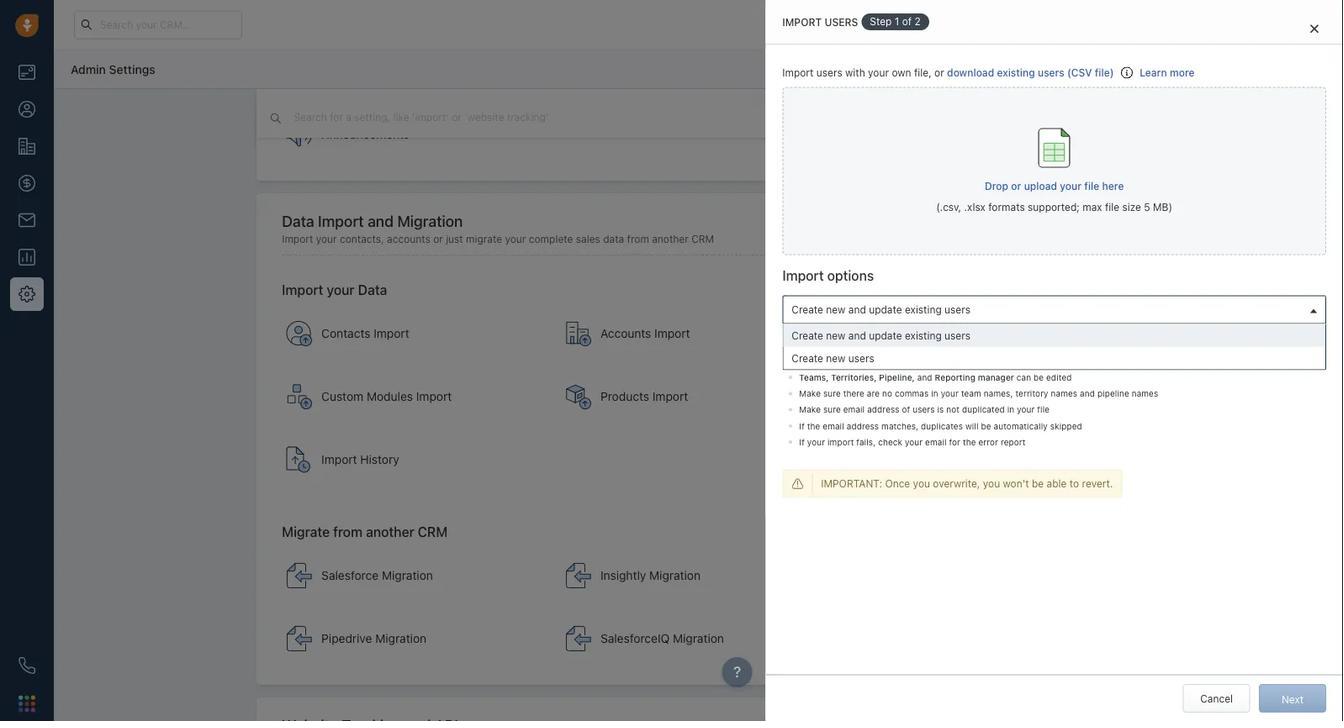 Task type: describe. For each thing, give the bounding box(es) containing it.
cancel button
[[1184, 685, 1251, 714]]

make sure email address of users is not duplicated in your file
[[800, 405, 1050, 415]]

remember
[[783, 338, 835, 350]]

crm inside data import and migration import your contacts, accounts or just migrate your complete sales data from another crm
[[692, 234, 714, 246]]

team
[[962, 389, 982, 399]]

not
[[947, 405, 960, 415]]

2 vertical spatial email
[[926, 438, 947, 447]]

import your deals using csv or xlsx files (sample csv available) image
[[845, 321, 872, 348]]

be right 'will'
[[982, 421, 992, 431]]

keep track of every import you've ever done, with record-level details image
[[286, 447, 313, 474]]

will
[[966, 421, 979, 431]]

for existing users, these details cannot be updated:
[[800, 357, 1012, 366]]

and inside create new and update existing users option
[[849, 330, 866, 342]]

salesforce
[[322, 569, 379, 583]]

data inside data import and migration import your contacts, accounts or just migrate your complete sales data from another crm
[[282, 213, 314, 231]]

modules
[[367, 390, 413, 404]]

learn more
[[1140, 67, 1195, 79]]

sales
[[576, 234, 601, 246]]

there
[[844, 389, 865, 399]]

report
[[1001, 438, 1026, 447]]

21
[[961, 19, 971, 30]]

1 of from the top
[[903, 16, 912, 27]]

1 vertical spatial the
[[963, 438, 976, 447]]

accounts import
[[601, 327, 690, 341]]

create new and update existing users button
[[783, 296, 1327, 324]]

for
[[950, 438, 961, 447]]

be left 'able'
[[1032, 478, 1044, 490]]

(csv
[[1068, 67, 1093, 79]]

if the email address matches, duplicates will be automatically skipped
[[800, 421, 1083, 431]]

announcements link
[[278, 106, 550, 165]]

pipeline
[[1098, 389, 1130, 399]]

edited
[[1047, 373, 1072, 382]]

.xlsx
[[965, 202, 986, 213]]

make for make sure there are no commas in your team names, territory names and pipeline names
[[800, 389, 821, 399]]

import your custom modules using csv or xlsx files (sample csv available) image
[[286, 384, 313, 411]]

your trial ends in 21 days
[[884, 19, 994, 30]]

users left (csv
[[1038, 67, 1065, 79]]

manager
[[978, 373, 1015, 382]]

import up import your data
[[282, 234, 313, 246]]

freshworks switcher image
[[19, 696, 35, 713]]

revert.
[[1083, 478, 1114, 490]]

existing right download
[[997, 67, 1036, 79]]

close image
[[1311, 24, 1319, 33]]

import options
[[783, 268, 874, 284]]

fails,
[[857, 438, 876, 447]]

bring all your sales data from salesforceiq using a zip file image
[[565, 626, 592, 653]]

sure for email
[[824, 405, 841, 415]]

new for create new users option
[[827, 353, 846, 364]]

teams,
[[800, 373, 829, 382]]

learn more link
[[1140, 67, 1195, 79]]

users inside dropdown button
[[945, 304, 971, 316]]

from inside data import and migration import your contacts, accounts or just migrate your complete sales data from another crm
[[627, 234, 649, 246]]

1 vertical spatial in
[[932, 389, 939, 399]]

import left step
[[783, 16, 822, 28]]

1 horizontal spatial data
[[358, 283, 387, 299]]

import up the import your contacts using csv or xlsx files (sample csv available) icon
[[282, 283, 324, 299]]

email for sure
[[844, 405, 865, 415]]

import right contacts
[[374, 327, 410, 341]]

territories,
[[832, 373, 877, 382]]

import right keep track of every import you've ever done, with record-level details icon
[[322, 453, 357, 467]]

users import
[[880, 390, 950, 404]]

make for make sure email address of users is not duplicated in your file
[[800, 405, 821, 415]]

another inside data import and migration import your contacts, accounts or just migrate your complete sales data from another crm
[[652, 234, 689, 246]]

import left options at the right of page
[[783, 268, 824, 284]]

0 vertical spatial in
[[950, 19, 958, 30]]

users
[[880, 390, 911, 404]]

complete
[[529, 234, 573, 246]]

import right accounts at top
[[655, 327, 690, 341]]

import history
[[322, 453, 399, 467]]

phone image
[[19, 658, 35, 675]]

duplicated
[[963, 405, 1005, 415]]

migration for salesforce migration
[[382, 569, 433, 583]]

2 of from the top
[[902, 405, 911, 415]]

import history link
[[278, 431, 550, 490]]

with
[[846, 67, 866, 79]]

file inside button
[[1085, 180, 1100, 192]]

import your data
[[282, 283, 387, 299]]

salesforce migration
[[322, 569, 433, 583]]

error
[[979, 438, 999, 447]]

migrate from another crm
[[282, 525, 448, 541]]

your right migrate
[[505, 234, 526, 246]]

drop or upload your file here button
[[985, 172, 1124, 200]]

address for of
[[868, 405, 900, 415]]

or inside button
[[1012, 180, 1022, 192]]

salesforceiq migration
[[601, 633, 724, 646]]

details
[[901, 357, 928, 366]]

bring all your sales data from salesforce using a zip file image
[[286, 563, 313, 590]]

import
[[828, 438, 854, 447]]

import up contacts,
[[318, 213, 364, 231]]

formats
[[989, 202, 1025, 213]]

(.csv, .xlsx formats supported; max file size 5 mb)
[[937, 202, 1173, 213]]

your left own
[[868, 67, 889, 79]]

and inside data import and migration import your contacts, accounts or just migrate your complete sales data from another crm
[[368, 213, 394, 231]]

data import and migration import your contacts, accounts or just migrate your complete sales data from another crm
[[282, 213, 714, 246]]

products
[[601, 390, 650, 404]]

be up reporting
[[961, 357, 971, 366]]

check
[[879, 438, 903, 447]]

days
[[973, 19, 994, 30]]

learn
[[1140, 67, 1168, 79]]

import right modules
[[416, 390, 452, 404]]

skipped
[[1051, 421, 1083, 431]]

sure for there
[[824, 389, 841, 399]]

ends
[[926, 19, 948, 30]]

drop or upload your file here
[[985, 180, 1124, 192]]

for
[[800, 357, 813, 366]]

pipedrive migration
[[322, 633, 427, 646]]

Search your CRM... text field
[[74, 11, 242, 39]]

step 1 of 2
[[870, 16, 921, 27]]

create new and update existing users for list box containing create new and update existing users
[[792, 330, 971, 342]]

create new users option
[[784, 347, 1326, 370]]

phone element
[[10, 650, 44, 683]]

cancel
[[1201, 693, 1234, 705]]

are
[[867, 389, 880, 399]]

your inside button
[[1061, 180, 1082, 192]]

migrate
[[466, 234, 502, 246]]

reporting
[[935, 373, 976, 382]]

new for create new and update existing users option
[[827, 330, 846, 342]]

0 horizontal spatial file
[[1038, 405, 1050, 415]]

address for matches,
[[847, 421, 879, 431]]

import up make sure email address of users is not duplicated in your file on the bottom right
[[915, 390, 950, 404]]

cannot
[[931, 357, 959, 366]]

users up the cannot on the right of page
[[945, 330, 971, 342]]

download existing users (csv file) link
[[948, 67, 1114, 79]]

existing inside option
[[905, 330, 942, 342]]

pipeline,
[[880, 373, 915, 382]]

these
[[876, 357, 899, 366]]



Task type: vqa. For each thing, say whether or not it's contained in the screenshot.
from in "Data Import and Migration Import your contacts, accounts or just migrate your complete sales data from another CRM"
yes



Task type: locate. For each thing, give the bounding box(es) containing it.
import your users using csv or xlsx files (sample csv available) image
[[845, 384, 872, 411]]

(.csv,
[[937, 202, 962, 213]]

file
[[1085, 180, 1100, 192], [1106, 202, 1120, 213], [1038, 405, 1050, 415]]

create up remember
[[792, 304, 824, 316]]

sure
[[824, 389, 841, 399], [824, 405, 841, 415]]

create new and update existing users for create new and update existing users dropdown button
[[792, 304, 971, 316]]

users
[[825, 16, 859, 28], [817, 67, 843, 79], [1038, 67, 1065, 79], [945, 304, 971, 316], [945, 330, 971, 342], [849, 353, 875, 364], [913, 405, 935, 415]]

file left here
[[1085, 180, 1100, 192]]

and left the pipeline
[[1080, 389, 1095, 399]]

your up not
[[941, 389, 959, 399]]

1 horizontal spatial file
[[1085, 180, 1100, 192]]

2 horizontal spatial file
[[1106, 202, 1120, 213]]

create for create new and update existing users option
[[792, 330, 824, 342]]

0 vertical spatial the
[[808, 421, 821, 431]]

new up import your deals using csv or xlsx files (sample csv available) image
[[827, 304, 846, 316]]

1 horizontal spatial or
[[935, 67, 945, 79]]

file,
[[915, 67, 932, 79]]

1 create from the top
[[792, 304, 824, 316]]

create new and update existing users up deals at top
[[792, 304, 971, 316]]

to
[[1070, 478, 1080, 490]]

create new and update existing users option
[[784, 324, 1326, 347]]

list box containing create new and update existing users
[[784, 324, 1326, 370]]

make
[[800, 389, 821, 399], [800, 405, 821, 415]]

step
[[870, 16, 892, 27]]

important:
[[821, 478, 883, 490]]

can
[[1017, 373, 1032, 382]]

existing up deals import
[[905, 304, 942, 316]]

0 vertical spatial create
[[792, 304, 824, 316]]

your
[[868, 67, 889, 79], [1061, 180, 1082, 192], [316, 234, 337, 246], [505, 234, 526, 246], [327, 283, 355, 299], [941, 389, 959, 399], [1017, 405, 1035, 415], [808, 438, 825, 447], [905, 438, 923, 447]]

import options dialog
[[766, 0, 1344, 722]]

import down "import users"
[[783, 67, 814, 79]]

import users with your own file, or download existing users (csv file)
[[783, 67, 1114, 79]]

2 vertical spatial in
[[1008, 405, 1015, 415]]

create for create new users option
[[792, 353, 824, 364]]

overwrite,
[[933, 478, 981, 490]]

announcements
[[322, 128, 410, 142]]

create new and update existing users inside option
[[792, 330, 971, 342]]

from
[[627, 234, 649, 246], [333, 525, 363, 541]]

email up import
[[823, 421, 845, 431]]

migrate
[[282, 525, 330, 541]]

address
[[868, 405, 900, 415], [847, 421, 879, 431]]

users up territories,
[[849, 353, 875, 364]]

0 horizontal spatial in
[[932, 389, 939, 399]]

and up contacts,
[[368, 213, 394, 231]]

upload
[[1025, 180, 1058, 192]]

bring all your sales data from pipedrive using a zip file image
[[286, 626, 313, 653]]

custom
[[322, 390, 364, 404]]

your left import
[[808, 438, 825, 447]]

3 new from the top
[[827, 353, 846, 364]]

deals import
[[880, 327, 949, 341]]

1 vertical spatial new
[[827, 330, 846, 342]]

download
[[948, 67, 995, 79]]

migration right pipedrive
[[375, 633, 427, 646]]

users down users import
[[913, 405, 935, 415]]

2 you from the left
[[983, 478, 1001, 490]]

your up automatically on the right bottom of the page
[[1017, 405, 1035, 415]]

migration for salesforceiq migration
[[673, 633, 724, 646]]

0 horizontal spatial another
[[366, 525, 415, 541]]

create up for
[[792, 330, 824, 342]]

commas
[[895, 389, 929, 399]]

teams, territories, pipeline, and reporting manager can be edited
[[800, 373, 1072, 382]]

contacts
[[322, 327, 371, 341]]

1 horizontal spatial names
[[1132, 389, 1159, 399]]

admin settings
[[71, 62, 155, 76]]

Search for a setting, like 'import' or 'website tracking' text field
[[292, 109, 635, 125]]

accounts
[[387, 234, 431, 246]]

and up import your deals using csv or xlsx files (sample csv available) image
[[849, 304, 866, 316]]

you left won't
[[983, 478, 1001, 490]]

0 vertical spatial if
[[800, 421, 805, 431]]

won't
[[1003, 478, 1030, 490]]

settings
[[109, 62, 155, 76]]

history
[[360, 453, 399, 467]]

2 names from the left
[[1132, 389, 1159, 399]]

1 vertical spatial crm
[[418, 525, 448, 541]]

1 horizontal spatial you
[[983, 478, 1001, 490]]

users left step
[[825, 16, 859, 28]]

0 vertical spatial crm
[[692, 234, 714, 246]]

users up deals import
[[945, 304, 971, 316]]

update inside option
[[869, 330, 903, 342]]

if for if the email address matches, duplicates will be automatically skipped
[[800, 421, 805, 431]]

0 horizontal spatial the
[[808, 421, 821, 431]]

share news with your team without stepping away from the crm image
[[286, 122, 313, 149]]

is
[[938, 405, 944, 415]]

data up import your data
[[282, 213, 314, 231]]

2
[[915, 16, 921, 27]]

0 horizontal spatial names
[[1051, 389, 1078, 399]]

1 vertical spatial address
[[847, 421, 879, 431]]

email for the
[[823, 421, 845, 431]]

sure left there
[[824, 389, 841, 399]]

your up contacts
[[327, 283, 355, 299]]

1 vertical spatial data
[[358, 283, 387, 299]]

and up users, on the right
[[849, 330, 866, 342]]

3 create from the top
[[792, 353, 824, 364]]

insightly migration
[[601, 569, 701, 583]]

email
[[844, 405, 865, 415], [823, 421, 845, 431], [926, 438, 947, 447]]

0 vertical spatial new
[[827, 304, 846, 316]]

migration for insightly migration
[[650, 569, 701, 583]]

create down remember
[[792, 353, 824, 364]]

1 vertical spatial if
[[800, 438, 805, 447]]

mb)
[[1154, 202, 1173, 213]]

1 vertical spatial or
[[1012, 180, 1022, 192]]

2 sure from the top
[[824, 405, 841, 415]]

from right data
[[627, 234, 649, 246]]

you right once
[[913, 478, 931, 490]]

in up automatically on the right bottom of the page
[[1008, 405, 1015, 415]]

another up salesforce migration at the bottom of page
[[366, 525, 415, 541]]

0 horizontal spatial you
[[913, 478, 931, 490]]

update up deals at top
[[869, 304, 903, 316]]

2 new from the top
[[827, 330, 846, 342]]

1 vertical spatial from
[[333, 525, 363, 541]]

existing inside dropdown button
[[905, 304, 942, 316]]

2 create new and update existing users from the top
[[792, 330, 971, 342]]

your down matches,
[[905, 438, 923, 447]]

1 horizontal spatial in
[[950, 19, 958, 30]]

email down if the email address matches, duplicates will be automatically skipped
[[926, 438, 947, 447]]

your
[[884, 19, 904, 30]]

new
[[827, 304, 846, 316], [827, 330, 846, 342], [827, 353, 846, 364]]

if down teams,
[[800, 421, 805, 431]]

1 make from the top
[[800, 389, 821, 399]]

2 make from the top
[[800, 405, 821, 415]]

0 vertical spatial sure
[[824, 389, 841, 399]]

users left with
[[817, 67, 843, 79]]

address down "no"
[[868, 405, 900, 415]]

download a csv of your current crm users, update their details in the required format, and upload it back image
[[1121, 67, 1133, 79]]

1 if from the top
[[800, 421, 805, 431]]

and
[[368, 213, 394, 231], [849, 304, 866, 316], [849, 330, 866, 342], [918, 373, 933, 382], [1080, 389, 1095, 399]]

or right file, in the right of the page
[[935, 67, 945, 79]]

contacts import
[[322, 327, 410, 341]]

1 vertical spatial another
[[366, 525, 415, 541]]

migration right salesforce
[[382, 569, 433, 583]]

1 sure from the top
[[824, 389, 841, 399]]

2 create from the top
[[792, 330, 824, 342]]

able
[[1047, 478, 1067, 490]]

update for list box containing create new and update existing users
[[869, 330, 903, 342]]

file left size
[[1106, 202, 1120, 213]]

from right the "migrate"
[[333, 525, 363, 541]]

address up fails, at bottom
[[847, 421, 879, 431]]

deals
[[880, 327, 910, 341]]

be right can
[[1034, 373, 1044, 382]]

migration inside data import and migration import your contacts, accounts or just migrate your complete sales data from another crm
[[397, 213, 463, 231]]

update up these on the right of page
[[869, 330, 903, 342]]

create new and update existing users
[[792, 304, 971, 316], [792, 330, 971, 342]]

update
[[869, 304, 903, 316], [869, 330, 903, 342]]

file)
[[1095, 67, 1114, 79]]

and inside create new and update existing users dropdown button
[[849, 304, 866, 316]]

1 vertical spatial create new and update existing users
[[792, 330, 971, 342]]

of right '1'
[[903, 16, 912, 27]]

if left import
[[800, 438, 805, 447]]

2 horizontal spatial in
[[1008, 405, 1015, 415]]

territory
[[1016, 389, 1049, 399]]

migration up accounts
[[397, 213, 463, 231]]

options
[[828, 268, 874, 284]]

of down users import
[[902, 405, 911, 415]]

duplicates
[[921, 421, 963, 431]]

data up contacts import
[[358, 283, 387, 299]]

trial
[[907, 19, 924, 30]]

just
[[446, 234, 463, 246]]

0 vertical spatial address
[[868, 405, 900, 415]]

0 vertical spatial of
[[903, 16, 912, 27]]

or inside data import and migration import your contacts, accounts or just migrate your complete sales data from another crm
[[433, 234, 443, 246]]

1 horizontal spatial the
[[963, 438, 976, 447]]

1 vertical spatial of
[[902, 405, 911, 415]]

names
[[1051, 389, 1078, 399], [1132, 389, 1159, 399]]

1 create new and update existing users from the top
[[792, 304, 971, 316]]

more
[[1170, 67, 1195, 79]]

0 horizontal spatial data
[[282, 213, 314, 231]]

new up create new users
[[827, 330, 846, 342]]

1 vertical spatial create
[[792, 330, 824, 342]]

and down details
[[918, 373, 933, 382]]

size
[[1123, 202, 1142, 213]]

another right data
[[652, 234, 689, 246]]

or right drop
[[1012, 180, 1022, 192]]

2 vertical spatial new
[[827, 353, 846, 364]]

1 vertical spatial update
[[869, 330, 903, 342]]

email down there
[[844, 405, 865, 415]]

in down teams, territories, pipeline, and reporting manager can be edited
[[932, 389, 939, 399]]

2 if from the top
[[800, 438, 805, 447]]

migration for pipedrive migration
[[375, 633, 427, 646]]

names,
[[984, 389, 1013, 399]]

2 horizontal spatial or
[[1012, 180, 1022, 192]]

new inside dropdown button
[[827, 304, 846, 316]]

0 horizontal spatial crm
[[418, 525, 448, 541]]

import up the cannot on the right of page
[[913, 327, 949, 341]]

1 you from the left
[[913, 478, 931, 490]]

create inside dropdown button
[[792, 304, 824, 316]]

migration right the insightly
[[650, 569, 701, 583]]

0 horizontal spatial or
[[433, 234, 443, 246]]

0 vertical spatial or
[[935, 67, 945, 79]]

in
[[950, 19, 958, 30], [932, 389, 939, 399], [1008, 405, 1015, 415]]

contacts,
[[340, 234, 384, 246]]

list box inside import options "dialog"
[[784, 324, 1326, 370]]

if for if your import fails, check your email for the error report
[[800, 438, 805, 447]]

products import
[[601, 390, 689, 404]]

supported;
[[1028, 202, 1080, 213]]

matches,
[[882, 421, 919, 431]]

make sure there are no commas in your team names, territory names and pipeline names
[[800, 389, 1159, 399]]

names right the pipeline
[[1132, 389, 1159, 399]]

1 vertical spatial sure
[[824, 405, 841, 415]]

2 vertical spatial file
[[1038, 405, 1050, 415]]

2 vertical spatial create
[[792, 353, 824, 364]]

2 vertical spatial or
[[433, 234, 443, 246]]

accounts
[[601, 327, 652, 341]]

bring all your sales data from insightly using a zip file image
[[565, 563, 592, 590]]

import your contacts using csv or xlsx files (sample csv available) image
[[286, 321, 313, 348]]

import your products using csv or xlsx files (sample csv available) image
[[565, 384, 592, 411]]

1 horizontal spatial crm
[[692, 234, 714, 246]]

import right products
[[653, 390, 689, 404]]

import users
[[783, 16, 859, 28]]

insightly
[[601, 569, 646, 583]]

1 update from the top
[[869, 304, 903, 316]]

0 vertical spatial file
[[1085, 180, 1100, 192]]

update for create new and update existing users dropdown button
[[869, 304, 903, 316]]

1 new from the top
[[827, 304, 846, 316]]

0 vertical spatial from
[[627, 234, 649, 246]]

import your accounts using csv or xlsx files (sample csv available) image
[[565, 321, 592, 348]]

sure left import your users using csv or xlsx files (sample csv available) icon
[[824, 405, 841, 415]]

the down teams,
[[808, 421, 821, 431]]

list box
[[784, 324, 1326, 370]]

your up the (.csv, .xlsx formats supported; max file size 5 mb)
[[1061, 180, 1082, 192]]

existing up teams,
[[815, 357, 847, 366]]

0 vertical spatial create new and update existing users
[[792, 304, 971, 316]]

0 vertical spatial update
[[869, 304, 903, 316]]

or left just
[[433, 234, 443, 246]]

custom modules import
[[322, 390, 452, 404]]

update inside dropdown button
[[869, 304, 903, 316]]

5
[[1145, 202, 1151, 213]]

0 vertical spatial make
[[800, 389, 821, 399]]

new left users, on the right
[[827, 353, 846, 364]]

1 names from the left
[[1051, 389, 1078, 399]]

existing up details
[[905, 330, 942, 342]]

in left 21
[[950, 19, 958, 30]]

1 vertical spatial file
[[1106, 202, 1120, 213]]

max
[[1083, 202, 1103, 213]]

2 update from the top
[[869, 330, 903, 342]]

important: once you overwrite, you won't be able to revert.
[[821, 478, 1114, 490]]

create new and update existing users inside dropdown button
[[792, 304, 971, 316]]

file down territory
[[1038, 405, 1050, 415]]

data
[[603, 234, 625, 246]]

1 vertical spatial email
[[823, 421, 845, 431]]

create new and update existing users up these on the right of page
[[792, 330, 971, 342]]

0 horizontal spatial from
[[333, 525, 363, 541]]

0 vertical spatial email
[[844, 405, 865, 415]]

0 vertical spatial another
[[652, 234, 689, 246]]

import
[[783, 16, 822, 28], [783, 67, 814, 79], [318, 213, 364, 231], [282, 234, 313, 246], [783, 268, 824, 284], [282, 283, 324, 299], [374, 327, 410, 341], [655, 327, 690, 341], [913, 327, 949, 341], [416, 390, 452, 404], [653, 390, 689, 404], [915, 390, 950, 404], [322, 453, 357, 467]]

admin
[[71, 62, 106, 76]]

migration right salesforceiq
[[673, 633, 724, 646]]

names down edited
[[1051, 389, 1078, 399]]

0 vertical spatial data
[[282, 213, 314, 231]]

the right for
[[963, 438, 976, 447]]

here
[[1103, 180, 1124, 192]]

your left contacts,
[[316, 234, 337, 246]]

1 horizontal spatial from
[[627, 234, 649, 246]]

1 horizontal spatial another
[[652, 234, 689, 246]]

no
[[883, 389, 893, 399]]

1 vertical spatial make
[[800, 405, 821, 415]]



